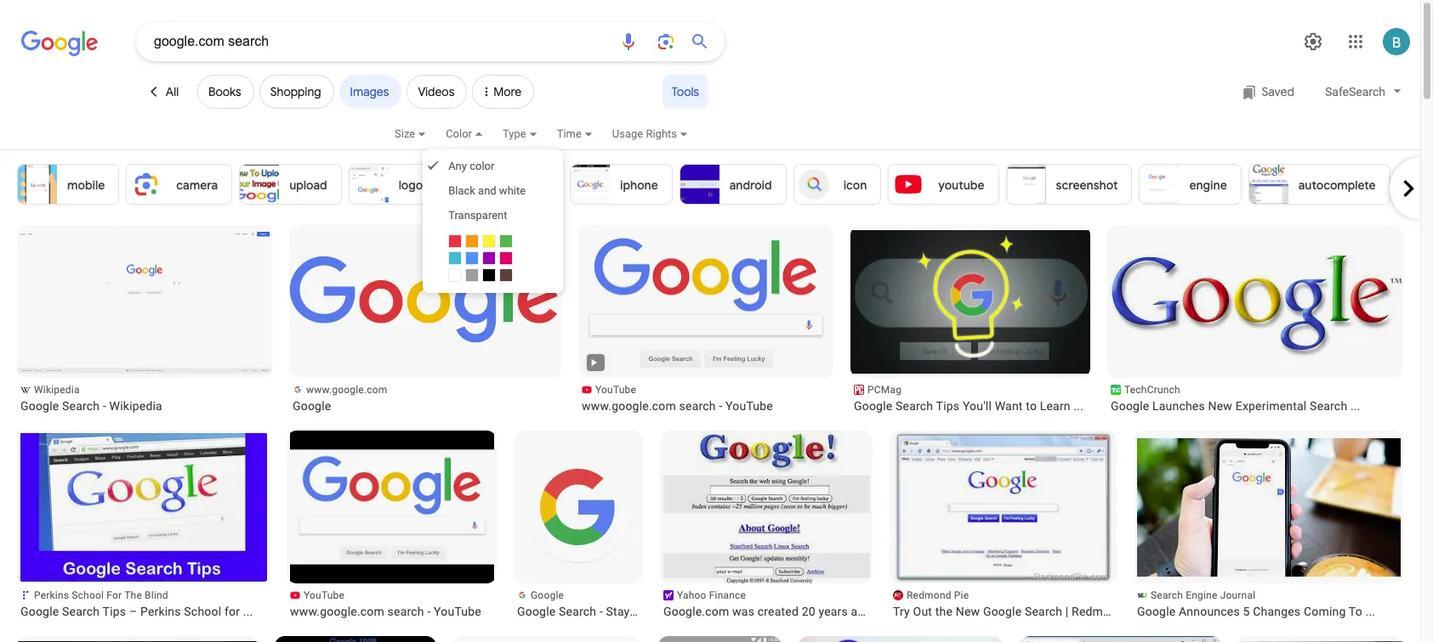 Task type: describe. For each thing, give the bounding box(es) containing it.
google announces 5 changes coming to mobile search image
[[1137, 439, 1401, 577]]

years
[[819, 606, 848, 619]]

was
[[732, 606, 754, 619]]

safesearch
[[1325, 85, 1385, 98]]

0 horizontal spatial pie
[[954, 590, 969, 602]]

0 vertical spatial wikipedia
[[34, 384, 80, 396]]

redmond pie
[[907, 590, 969, 602]]

the inside list item
[[646, 606, 663, 619]]

white
[[499, 185, 526, 197]]

any color
[[448, 160, 494, 173]]

color
[[470, 160, 494, 173]]

engine
[[1186, 590, 1217, 602]]

rights
[[646, 128, 677, 140]]

black and white
[[448, 185, 526, 197]]

next image
[[1391, 172, 1425, 206]]

iphone link
[[570, 164, 672, 205]]

google search - wikipedia list item
[[17, 225, 272, 414]]

google search tips you'll want to learn ... list item
[[844, 225, 1099, 414]]

usage rights button
[[612, 125, 708, 154]]

google search - wikipedia element
[[20, 399, 269, 414]]

pie inside try out the new google search | redmond pie element
[[1127, 606, 1144, 619]]

bar image
[[1398, 165, 1433, 204]]

... inside google launches new experimental search features for tracking your online  purchases, reservations & events from gmail | techcrunch element
[[1351, 400, 1360, 413]]

perkins school for the blind
[[34, 590, 168, 602]]

created
[[758, 606, 799, 619]]

www.google.com search - youtube for www.google.com search - youtube element corresponding to www.google.com search - youtube list item to the bottom
[[290, 606, 481, 619]]

engine link
[[1139, 164, 1241, 205]]

yahoo
[[677, 590, 706, 602]]

- for the bottommost "www.google.com search - youtube" image
[[427, 606, 431, 619]]

google for google "element" at the left bottom
[[293, 400, 331, 413]]

google search - stay in the know with your google app element
[[517, 605, 736, 620]]

iphone
[[620, 178, 658, 193]]

1 horizontal spatial school
[[184, 606, 221, 619]]

search inside list item
[[62, 606, 100, 619]]

white image
[[448, 269, 462, 282]]

google.com was created 20 years ago — here's what it looked like when it  first launched image
[[663, 431, 870, 594]]

go to google home image
[[21, 29, 98, 58]]

to
[[1349, 606, 1362, 619]]

to
[[1026, 400, 1037, 413]]

icon link
[[793, 164, 881, 205]]

try out the new google search | redmond pie
[[893, 606, 1144, 619]]

google.com was created 20 years ago ...
[[663, 606, 884, 619]]

experimental
[[1236, 400, 1307, 413]]

for
[[224, 606, 240, 619]]

type
[[503, 128, 526, 140]]

size
[[395, 128, 415, 140]]

google search - wikipedia
[[20, 400, 162, 413]]

1 horizontal spatial perkins
[[140, 606, 181, 619]]

out
[[913, 606, 932, 619]]

google search tips – perkins school for the blind image
[[20, 434, 267, 583]]

videos link
[[407, 75, 467, 109]]

0 vertical spatial redmond
[[907, 590, 951, 602]]

know
[[666, 606, 696, 619]]

what is google? image
[[275, 637, 436, 643]]

videos
[[418, 84, 454, 100]]

... inside google search - stay in the know with your google app element
[[726, 606, 736, 619]]

google for google search - stay in the know with ...
[[517, 606, 556, 619]]

try
[[893, 606, 910, 619]]

more filters element
[[472, 75, 534, 109]]

and
[[478, 185, 496, 197]]

search inside google announces 5 changes coming to ... list item
[[1151, 590, 1183, 602]]

try out the new google search | redmond pie image
[[893, 431, 1114, 584]]

google search tips – perkins school for the blind element
[[20, 605, 266, 620]]

shopping link
[[259, 75, 334, 109]]

google image
[[289, 254, 561, 350]]

yahoo finance
[[677, 590, 746, 602]]

all link
[[136, 75, 192, 109]]

1 horizontal spatial www.google.com search - youtube image
[[578, 230, 833, 374]]

try out the new google search | redmond pie element
[[893, 605, 1144, 620]]

learn
[[1040, 400, 1071, 413]]

camera
[[176, 178, 218, 193]]

icon
[[843, 178, 867, 193]]

more button
[[472, 61, 539, 116]]

screenshot
[[1056, 178, 1118, 193]]

logo
[[399, 178, 423, 193]]

search for the bottommost "www.google.com search - youtube" image
[[387, 606, 424, 619]]

tools button
[[663, 75, 708, 109]]

upload
[[289, 178, 327, 193]]

google for google launches new experimental search ...
[[1111, 400, 1149, 413]]

more
[[493, 84, 521, 100]]

tips for –
[[103, 606, 126, 619]]

journal
[[1220, 590, 1256, 602]]

camera link
[[126, 164, 232, 205]]

color button
[[446, 125, 503, 154]]

... inside google.com was created 20 years ago — here's what it looked like when it  first launched element
[[875, 606, 884, 619]]

1 vertical spatial www.google.com search - youtube list item
[[287, 431, 497, 620]]

1 list item from the left
[[453, 637, 641, 643]]

click for video information image
[[587, 357, 600, 369]]

google element
[[293, 399, 558, 414]]

redmond inside try out the new google search | redmond pie element
[[1072, 606, 1124, 619]]

color
[[446, 128, 472, 140]]

time
[[557, 128, 582, 140]]

announces
[[1179, 606, 1240, 619]]

1 horizontal spatial google search - stay in the know with your google app image
[[658, 637, 782, 643]]

wallpaper link
[[444, 164, 563, 205]]

any
[[448, 160, 467, 173]]

–
[[129, 606, 137, 619]]



Task type: locate. For each thing, give the bounding box(es) containing it.
the
[[124, 590, 142, 602]]

... right ago
[[875, 606, 884, 619]]

search for the rightmost "www.google.com search - youtube" image
[[679, 400, 716, 413]]

0 horizontal spatial wikipedia
[[34, 384, 80, 396]]

1 horizontal spatial search
[[679, 400, 716, 413]]

the down redmond pie
[[935, 606, 953, 619]]

google announces 5 changes coming to ... list item
[[1134, 431, 1403, 620]]

pie
[[954, 590, 969, 602], [1127, 606, 1144, 619]]

google launches new experimental search features for tracking your online  purchases, reservations & events from gmail | techcrunch image
[[1107, 241, 1403, 364]]

0 vertical spatial school
[[72, 590, 104, 602]]

www.google.com search - youtube list item
[[578, 225, 833, 414], [287, 431, 497, 620]]

google announces 5 changes coming to mobile search element
[[1137, 605, 1400, 620]]

school left for
[[72, 590, 104, 602]]

time button
[[557, 125, 612, 154]]

... inside 21 google search tips you'll want to learn | pcmag element
[[1074, 400, 1084, 413]]

1 vertical spatial google search - stay in the know with your google app image
[[658, 637, 782, 643]]

any color link
[[423, 154, 563, 179]]

1 vertical spatial www.google.com search - youtube image
[[290, 431, 494, 584]]

techcrunch
[[1124, 384, 1180, 396]]

blind
[[145, 590, 168, 602]]

www.google.com up google "element" at the left bottom
[[306, 384, 387, 396]]

tips
[[936, 400, 960, 413], [103, 606, 126, 619]]

size button
[[395, 125, 446, 154]]

the
[[646, 606, 663, 619], [935, 606, 953, 619]]

google search tips – perkins school for ...
[[20, 606, 253, 619]]

safesearch button
[[1316, 74, 1410, 109]]

www.google.com search - youtube element
[[582, 399, 830, 414], [290, 605, 493, 620]]

click for video information tooltip
[[587, 357, 601, 369]]

usage rights
[[612, 128, 677, 140]]

autocomplete link
[[1248, 164, 1390, 205]]

0 horizontal spatial school
[[72, 590, 104, 602]]

0 horizontal spatial www.google.com search - youtube list item
[[287, 431, 497, 620]]

... inside google search tips – perkins school for the blind element
[[243, 606, 253, 619]]

www.google.com search - youtube image
[[578, 230, 833, 374], [290, 431, 494, 584]]

the right in
[[646, 606, 663, 619]]

tips inside list item
[[103, 606, 126, 619]]

tips for you'll
[[936, 400, 960, 413]]

upload link
[[239, 164, 342, 205]]

- inside list item
[[103, 400, 106, 413]]

black
[[448, 185, 475, 197]]

school
[[72, 590, 104, 602], [184, 606, 221, 619]]

list item
[[453, 637, 641, 643], [1238, 637, 1403, 643]]

pie up google.com redirect - simple removal instructions, search engine fix  (updated) image
[[1127, 606, 1144, 619]]

ago
[[851, 606, 871, 619]]

stay
[[606, 606, 630, 619]]

...
[[1074, 400, 1084, 413], [1351, 400, 1360, 413], [243, 606, 253, 619], [726, 606, 736, 619], [875, 606, 884, 619], [1365, 606, 1375, 619]]

shopping
[[270, 84, 321, 100]]

screenshot link
[[1006, 164, 1132, 205]]

redmond
[[907, 590, 951, 602], [1072, 606, 1124, 619]]

www.google.com search - youtube element for the top www.google.com search - youtube list item
[[582, 399, 830, 414]]

1 vertical spatial www.google.com search - youtube
[[290, 606, 481, 619]]

the inside list item
[[935, 606, 953, 619]]

tips left you'll
[[936, 400, 960, 413]]

list item down coming
[[1238, 637, 1403, 643]]

google search tips – perkins school for ... list item
[[17, 431, 270, 620]]

android
[[729, 178, 772, 193]]

google search - stay in the know with your google app image
[[517, 446, 640, 569], [658, 637, 782, 643]]

images
[[350, 84, 389, 100]]

google hopes ai can turn search into a conversation | wired image
[[799, 637, 1003, 643]]

1 horizontal spatial the
[[935, 606, 953, 619]]

search
[[62, 400, 100, 413], [896, 400, 933, 413], [1310, 400, 1347, 413], [1151, 590, 1183, 602], [62, 606, 100, 619], [559, 606, 596, 619], [1025, 606, 1062, 619]]

0 vertical spatial perkins
[[34, 590, 69, 602]]

want
[[995, 400, 1023, 413]]

google search - stay in the know with ... list item
[[514, 431, 736, 620]]

google for google search tips – perkins school for ...
[[20, 606, 59, 619]]

youtube link
[[888, 164, 999, 205]]

... right to at the right of page
[[1365, 606, 1375, 619]]

google launches new experimental search ... list item
[[1107, 225, 1403, 414]]

youtube
[[938, 178, 984, 193]]

saved link
[[1234, 75, 1303, 109]]

android link
[[679, 164, 786, 205]]

google launches new experimental search ...
[[1111, 400, 1360, 413]]

logo link
[[348, 164, 437, 205]]

2 the from the left
[[935, 606, 953, 619]]

Search text field
[[154, 27, 608, 56]]

coming
[[1304, 606, 1346, 619]]

list containing google search - wikipedia
[[17, 225, 1420, 643]]

0 vertical spatial www.google.com search - youtube element
[[582, 399, 830, 414]]

2 vertical spatial www.google.com
[[290, 606, 384, 619]]

1 horizontal spatial www.google.com search - youtube
[[582, 400, 773, 413]]

0 horizontal spatial the
[[646, 606, 663, 619]]

|
[[1065, 606, 1069, 619]]

google search - stay in the know with your google app image inside google search - stay in the know with ... list item
[[517, 446, 640, 569]]

... right learn
[[1074, 400, 1084, 413]]

0 vertical spatial list
[[17, 164, 1433, 205]]

1 horizontal spatial redmond
[[1072, 606, 1124, 619]]

google search - stay in the know with ...
[[517, 606, 736, 619]]

autocomplete
[[1298, 178, 1376, 193]]

perkins left for
[[34, 590, 69, 602]]

1 vertical spatial tips
[[103, 606, 126, 619]]

www.google.com inside google list item
[[306, 384, 387, 396]]

0 horizontal spatial perkins
[[34, 590, 69, 602]]

1 list from the top
[[17, 164, 1433, 205]]

google search - wikipedia image
[[17, 230, 272, 374]]

in
[[633, 606, 643, 619]]

redmond right |
[[1072, 606, 1124, 619]]

for
[[107, 590, 122, 602]]

www.google.com search - youtube
[[582, 400, 773, 413], [290, 606, 481, 619]]

you'll
[[963, 400, 992, 413]]

www.google.com down 'click for video information' tooltip at left
[[582, 400, 676, 413]]

0 vertical spatial www.google.com search - youtube list item
[[578, 225, 833, 414]]

google inside "element"
[[293, 400, 331, 413]]

pie up try out the new google search | redmond pie
[[954, 590, 969, 602]]

0 vertical spatial www.google.com search - youtube
[[582, 400, 773, 413]]

0 horizontal spatial list item
[[453, 637, 641, 643]]

1 vertical spatial school
[[184, 606, 221, 619]]

2 list from the top
[[17, 225, 1420, 643]]

1 vertical spatial perkins
[[140, 606, 181, 619]]

google for google announces 5 changes coming to ...
[[1137, 606, 1176, 619]]

mobile link
[[17, 164, 119, 205]]

... right for at the bottom left of page
[[243, 606, 253, 619]]

with
[[700, 606, 723, 619]]

- inside list item
[[599, 606, 603, 619]]

1 the from the left
[[646, 606, 663, 619]]

google inside list item
[[20, 606, 59, 619]]

tips down for
[[103, 606, 126, 619]]

1 vertical spatial list
[[17, 225, 1420, 643]]

1 horizontal spatial list item
[[1238, 637, 1403, 643]]

0 horizontal spatial www.google.com search - youtube
[[290, 606, 481, 619]]

google list item
[[289, 225, 561, 414]]

new inside list item
[[956, 606, 980, 619]]

0 horizontal spatial google search - stay in the know with your google app image
[[517, 446, 640, 569]]

search by image image
[[656, 31, 676, 52]]

www.google.com search - youtube for www.google.com search - youtube element associated with the top www.google.com search - youtube list item
[[582, 400, 773, 413]]

new down redmond pie
[[956, 606, 980, 619]]

1 vertical spatial new
[[956, 606, 980, 619]]

0 vertical spatial new
[[1208, 400, 1232, 413]]

1 horizontal spatial new
[[1208, 400, 1232, 413]]

21 google search tips you'll want to learn | pcmag element
[[854, 399, 1087, 414]]

1 vertical spatial search
[[387, 606, 424, 619]]

launches
[[1152, 400, 1205, 413]]

21 google search tips you'll want to learn | pcmag image
[[844, 230, 1099, 374]]

perkins down "blind"
[[140, 606, 181, 619]]

google.com
[[663, 606, 729, 619]]

1 vertical spatial wikipedia
[[109, 400, 162, 413]]

list item down stay
[[453, 637, 641, 643]]

school left for at the bottom left of page
[[184, 606, 221, 619]]

0 vertical spatial www.google.com search - youtube image
[[578, 230, 833, 374]]

google search tips you'll want to learn ...
[[854, 400, 1084, 413]]

0 horizontal spatial search
[[387, 606, 424, 619]]

1 horizontal spatial pie
[[1127, 606, 1144, 619]]

new right launches
[[1208, 400, 1232, 413]]

list containing mobile
[[17, 164, 1433, 205]]

redmond up out
[[907, 590, 951, 602]]

tools
[[671, 84, 699, 100]]

type button
[[503, 125, 557, 154]]

black and white link
[[423, 179, 563, 203]]

0 vertical spatial pie
[[954, 590, 969, 602]]

5
[[1243, 606, 1250, 619]]

... inside google announces 5 changes coming to mobile search element
[[1365, 606, 1375, 619]]

transparent link
[[423, 203, 563, 228]]

all
[[166, 84, 179, 100]]

... down finance
[[726, 606, 736, 619]]

0 horizontal spatial www.google.com search - youtube image
[[290, 431, 494, 584]]

1 horizontal spatial www.google.com search - youtube list item
[[578, 225, 833, 414]]

1 vertical spatial www.google.com
[[582, 400, 676, 413]]

None search field
[[0, 21, 725, 61]]

0 horizontal spatial www.google.com search - youtube element
[[290, 605, 493, 620]]

0 horizontal spatial tips
[[103, 606, 126, 619]]

1 vertical spatial pie
[[1127, 606, 1144, 619]]

0 vertical spatial tips
[[936, 400, 960, 413]]

google for google search tips you'll want to learn ...
[[854, 400, 892, 413]]

try out the new google search | redmond pie list item
[[890, 431, 1144, 620]]

0 vertical spatial google search - stay in the know with your google app image
[[517, 446, 640, 569]]

0 horizontal spatial redmond
[[907, 590, 951, 602]]

google for google search - wikipedia
[[20, 400, 59, 413]]

1 vertical spatial www.google.com search - youtube element
[[290, 605, 493, 620]]

0 vertical spatial search
[[679, 400, 716, 413]]

saved
[[1262, 84, 1294, 100]]

list
[[17, 164, 1433, 205], [17, 225, 1420, 643]]

www.google.com search - youtube element for www.google.com search - youtube list item to the bottom
[[290, 605, 493, 620]]

google announces 5 changes coming to ...
[[1137, 606, 1375, 619]]

2 list item from the left
[[1238, 637, 1403, 643]]

google.com was created 20 years ago ... list item
[[660, 431, 884, 620]]

google.com was created 20 years ago — here's what it looked like when it  first launched element
[[663, 605, 884, 620]]

1 horizontal spatial www.google.com search - youtube element
[[582, 399, 830, 414]]

new inside list item
[[1208, 400, 1232, 413]]

1 horizontal spatial wikipedia
[[109, 400, 162, 413]]

www.google.com
[[306, 384, 387, 396], [582, 400, 676, 413], [290, 606, 384, 619]]

www.google.com for www.google.com search - youtube list item to the bottom
[[290, 606, 384, 619]]

www.google.com for the top www.google.com search - youtube list item
[[582, 400, 676, 413]]

quick settings image
[[1303, 31, 1323, 52]]

books
[[208, 84, 241, 100]]

20
[[802, 606, 815, 619]]

0 vertical spatial www.google.com
[[306, 384, 387, 396]]

pcmag
[[867, 384, 902, 396]]

changes
[[1253, 606, 1301, 619]]

1 vertical spatial redmond
[[1072, 606, 1124, 619]]

- for google search - wikipedia image
[[103, 400, 106, 413]]

finance
[[709, 590, 746, 602]]

1 horizontal spatial tips
[[936, 400, 960, 413]]

... right "experimental"
[[1351, 400, 1360, 413]]

mobile
[[67, 178, 105, 193]]

- for the rightmost "www.google.com search - youtube" image
[[719, 400, 722, 413]]

google.com redirect - simple removal instructions, search engine fix  (updated) image
[[1020, 637, 1221, 643]]

engine
[[1189, 178, 1227, 193]]

tips inside list item
[[936, 400, 960, 413]]

www.google.com up "what is google?" image
[[290, 606, 384, 619]]

wallpaper
[[494, 178, 549, 193]]

google launches new experimental search features for tracking your online  purchases, reservations & events from gmail | techcrunch element
[[1111, 399, 1400, 414]]

google
[[20, 400, 59, 413], [293, 400, 331, 413], [854, 400, 892, 413], [1111, 400, 1149, 413], [531, 590, 564, 602], [20, 606, 59, 619], [517, 606, 556, 619], [983, 606, 1022, 619], [1137, 606, 1176, 619]]

new
[[1208, 400, 1232, 413], [956, 606, 980, 619]]

0 horizontal spatial new
[[956, 606, 980, 619]]



Task type: vqa. For each thing, say whether or not it's contained in the screenshot.


